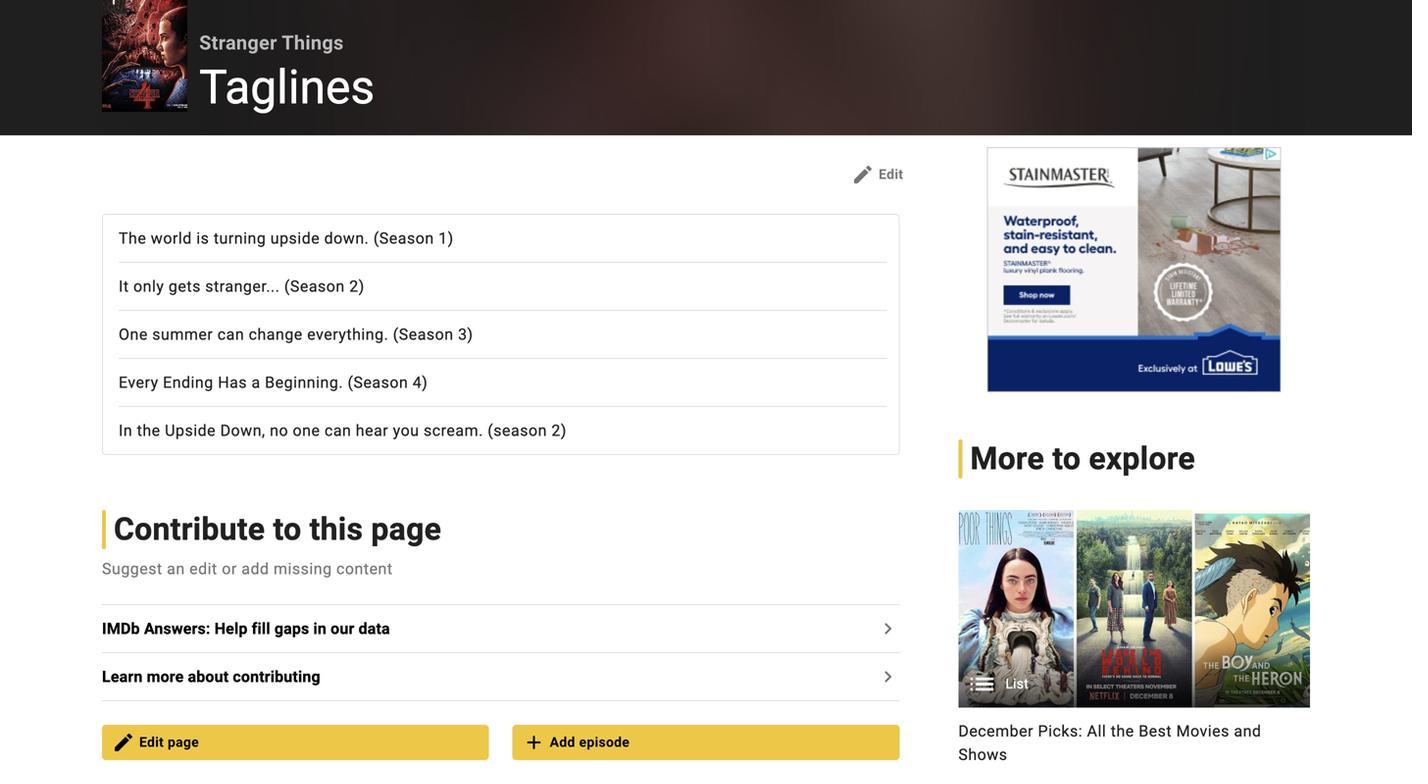 Task type: locate. For each thing, give the bounding box(es) containing it.
0 horizontal spatial to
[[273, 511, 302, 548]]

edit image for edit page
[[112, 731, 135, 754]]

contribute to this page
[[114, 511, 442, 548]]

to up missing
[[273, 511, 302, 548]]

gaps
[[275, 620, 309, 638]]

0 horizontal spatial page
[[168, 734, 199, 750]]

1 vertical spatial edit image
[[112, 731, 135, 754]]

edit button
[[844, 159, 912, 190]]

0 vertical spatial the
[[137, 421, 161, 440]]

to
[[1053, 440, 1081, 477], [273, 511, 302, 548]]

has
[[218, 373, 247, 392]]

learn
[[102, 668, 143, 686]]

in the upside down, no one can hear you scream. (season 2)
[[119, 421, 567, 440]]

more
[[147, 668, 184, 686]]

an
[[167, 560, 185, 578]]

(season
[[374, 229, 434, 248], [284, 277, 345, 296], [393, 325, 454, 344], [348, 373, 408, 392]]

it only gets stranger... (season 2)
[[119, 277, 365, 296]]

the right all
[[1111, 722, 1135, 741]]

add image inside button
[[523, 731, 546, 754]]

1 horizontal spatial to
[[1053, 440, 1081, 477]]

0 vertical spatial add image
[[104, 0, 124, 9]]

turning
[[214, 229, 266, 248]]

everything.
[[307, 325, 389, 344]]

about
[[188, 668, 229, 686]]

0 vertical spatial edit image
[[852, 163, 875, 186]]

0 vertical spatial to
[[1053, 440, 1081, 477]]

0 vertical spatial page
[[371, 511, 442, 548]]

edit
[[879, 166, 904, 182], [139, 734, 164, 750]]

go to imdb answers: help fill gaps in our data image
[[876, 617, 900, 641]]

add
[[550, 734, 576, 750]]

0 vertical spatial edit
[[879, 166, 904, 182]]

4)
[[413, 373, 428, 392]]

2)
[[349, 277, 365, 296], [552, 421, 567, 440]]

0 horizontal spatial edit
[[139, 734, 164, 750]]

can
[[218, 325, 244, 344], [325, 421, 352, 440]]

the
[[119, 229, 147, 248]]

movies
[[1177, 722, 1230, 741]]

explore
[[1089, 440, 1196, 477]]

is
[[196, 229, 209, 248]]

fill
[[252, 620, 271, 638]]

picks:
[[1038, 722, 1083, 741]]

summer
[[152, 325, 213, 344]]

can left change
[[218, 325, 244, 344]]

suggest
[[102, 560, 163, 578]]

page
[[371, 511, 442, 548], [168, 734, 199, 750]]

group
[[102, 0, 188, 112]]

0 horizontal spatial can
[[218, 325, 244, 344]]

gets
[[169, 277, 201, 296]]

1 vertical spatial add image
[[523, 731, 546, 754]]

december picks: all the best movies and shows
[[959, 722, 1262, 764]]

answers:
[[144, 620, 211, 638]]

add image
[[104, 0, 124, 9], [523, 731, 546, 754]]

1 horizontal spatial the
[[1111, 722, 1135, 741]]

0 vertical spatial 2)
[[349, 277, 365, 296]]

upside
[[165, 421, 216, 440]]

upside
[[271, 229, 320, 248]]

1 horizontal spatial edit image
[[852, 163, 875, 186]]

to for contribute
[[273, 511, 302, 548]]

add episode button
[[513, 725, 900, 760]]

shows
[[959, 746, 1008, 764]]

1 horizontal spatial 2)
[[552, 421, 567, 440]]

1 vertical spatial can
[[325, 421, 352, 440]]

the world is turning upside down. (season 1)
[[119, 229, 454, 248]]

2) up everything. at the top
[[349, 277, 365, 296]]

to right more
[[1053, 440, 1081, 477]]

suggest an edit or add missing content
[[102, 560, 393, 578]]

the
[[137, 421, 161, 440], [1111, 722, 1135, 741]]

december picks: all the best movies and shows link
[[959, 720, 1311, 764]]

missing
[[274, 560, 332, 578]]

0 horizontal spatial edit image
[[112, 731, 135, 754]]

1 vertical spatial the
[[1111, 722, 1135, 741]]

page inside button
[[168, 734, 199, 750]]

1 vertical spatial page
[[168, 734, 199, 750]]

more to explore
[[971, 440, 1196, 477]]

this
[[310, 511, 363, 548]]

list
[[1006, 676, 1029, 692]]

1 horizontal spatial add image
[[523, 731, 546, 754]]

1 vertical spatial to
[[273, 511, 302, 548]]

list link
[[959, 510, 1311, 708]]

1 vertical spatial edit
[[139, 734, 164, 750]]

only
[[133, 277, 164, 296]]

edit
[[190, 560, 218, 578]]

in
[[119, 421, 133, 440]]

page up content
[[371, 511, 442, 548]]

edit image
[[852, 163, 875, 186], [112, 731, 135, 754]]

edit page button
[[102, 725, 489, 760]]

2) right (season
[[552, 421, 567, 440]]

december
[[959, 722, 1034, 741]]

edit for edit page
[[139, 734, 164, 750]]

or
[[222, 560, 237, 578]]

the right in
[[137, 421, 161, 440]]

world
[[151, 229, 192, 248]]

page down more on the bottom of page
[[168, 734, 199, 750]]

1 horizontal spatial edit
[[879, 166, 904, 182]]

one
[[119, 325, 148, 344]]

stranger things image
[[102, 0, 188, 112]]

0 horizontal spatial add image
[[104, 0, 124, 9]]

a
[[252, 373, 261, 392]]

can right the one
[[325, 421, 352, 440]]



Task type: describe. For each thing, give the bounding box(es) containing it.
all
[[1088, 722, 1107, 741]]

hear
[[356, 421, 389, 440]]

1)
[[439, 229, 454, 248]]

beginning.
[[265, 373, 343, 392]]

edit image for edit
[[852, 163, 875, 186]]

down.
[[324, 229, 369, 248]]

production art image
[[959, 510, 1311, 708]]

it
[[119, 277, 129, 296]]

imdb
[[102, 620, 140, 638]]

episode
[[579, 734, 630, 750]]

stranger
[[199, 31, 277, 54]]

ending
[[163, 373, 214, 392]]

down,
[[220, 421, 266, 440]]

every ending has a beginning. (season 4)
[[119, 373, 428, 392]]

(season left 1)
[[374, 229, 434, 248]]

in
[[313, 620, 327, 638]]

december picks: all the best movies and shows group
[[959, 510, 1311, 764]]

scream.
[[424, 421, 484, 440]]

(season
[[488, 421, 547, 440]]

one summer can change everything. (season 3)
[[119, 325, 473, 344]]

(season left 3)
[[393, 325, 454, 344]]

best
[[1139, 722, 1172, 741]]

go to learn more about contributing image
[[876, 665, 900, 689]]

and
[[1235, 722, 1262, 741]]

to for more
[[1053, 440, 1081, 477]]

1 horizontal spatial can
[[325, 421, 352, 440]]

no
[[270, 421, 289, 440]]

list group
[[959, 510, 1311, 708]]

imdb answers: help fill gaps in our data button
[[102, 617, 402, 641]]

add episode
[[550, 734, 630, 750]]

(season up one summer can change everything. (season 3)
[[284, 277, 345, 296]]

every
[[119, 373, 159, 392]]

0 horizontal spatial 2)
[[349, 277, 365, 296]]

change
[[249, 325, 303, 344]]

learn more about contributing button
[[102, 665, 332, 689]]

3)
[[458, 325, 473, 344]]

learn more about contributing
[[102, 668, 321, 686]]

help
[[215, 620, 248, 638]]

edit page
[[139, 734, 199, 750]]

(season left '4)'
[[348, 373, 408, 392]]

1 horizontal spatial page
[[371, 511, 442, 548]]

0 horizontal spatial the
[[137, 421, 161, 440]]

edit for edit
[[879, 166, 904, 182]]

data
[[359, 620, 390, 638]]

one
[[293, 421, 320, 440]]

content
[[337, 560, 393, 578]]

more
[[971, 440, 1045, 477]]

our
[[331, 620, 355, 638]]

contributing
[[233, 668, 321, 686]]

contribute
[[114, 511, 265, 548]]

imdb answers: help fill gaps in our data
[[102, 620, 390, 638]]

add
[[242, 560, 269, 578]]

the inside december picks: all the best movies and shows
[[1111, 722, 1135, 741]]

things
[[282, 31, 344, 54]]

advertisement region
[[988, 147, 1282, 392]]

taglines
[[199, 60, 375, 115]]

stranger things
[[199, 31, 344, 54]]

0 vertical spatial can
[[218, 325, 244, 344]]

you
[[393, 421, 419, 440]]

1 vertical spatial 2)
[[552, 421, 567, 440]]

stranger...
[[205, 277, 280, 296]]



Task type: vqa. For each thing, say whether or not it's contained in the screenshot.
Production art image
yes



